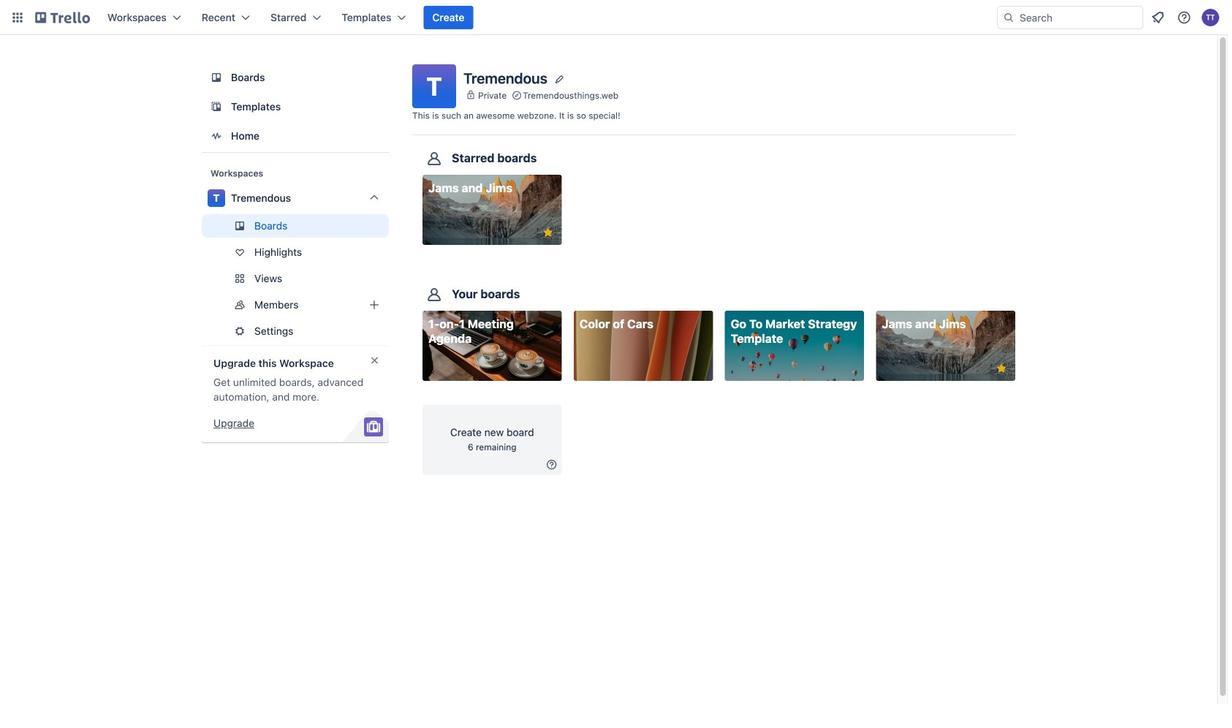 Task type: describe. For each thing, give the bounding box(es) containing it.
back to home image
[[35, 6, 90, 29]]

sm image
[[545, 458, 559, 472]]

open information menu image
[[1178, 10, 1192, 25]]

home image
[[208, 127, 225, 145]]

board image
[[208, 69, 225, 86]]

Search field
[[998, 6, 1144, 29]]

click to unstar this board. it will be removed from your starred list. image
[[996, 362, 1009, 375]]

click to unstar this board. it will be removed from your starred list. image
[[542, 226, 555, 239]]



Task type: vqa. For each thing, say whether or not it's contained in the screenshot.
the mark as good idea "button"
no



Task type: locate. For each thing, give the bounding box(es) containing it.
terry turtle (terryturtle) image
[[1203, 9, 1220, 26]]

add image
[[366, 296, 383, 314]]

primary element
[[0, 0, 1229, 35]]

0 notifications image
[[1150, 9, 1167, 26]]

search image
[[1004, 12, 1015, 23]]

template board image
[[208, 98, 225, 116]]



